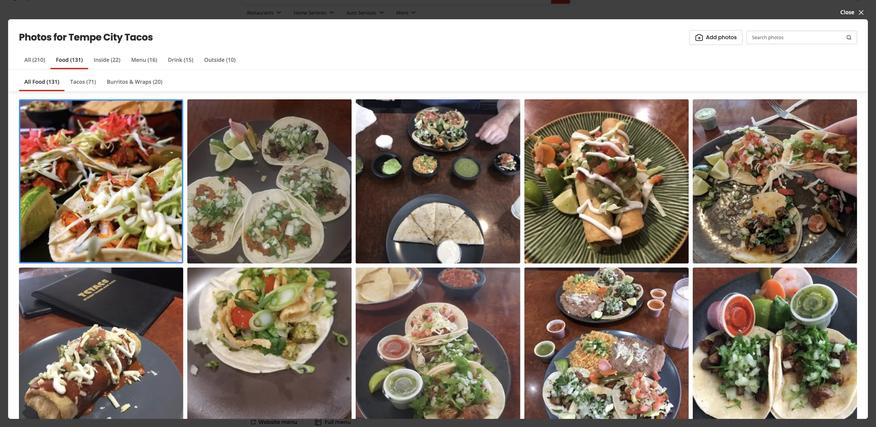 Task type: locate. For each thing, give the bounding box(es) containing it.
menu inside tab list
[[131, 56, 146, 63]]

drink
[[168, 56, 182, 63]]

tacos up "26"
[[329, 391, 344, 399]]

he
[[526, 335, 531, 341]]

chicken tacos 3 photos
[[387, 391, 425, 405]]

1 horizontal spatial menu
[[335, 419, 351, 426]]

1 horizontal spatial see
[[573, 142, 583, 150]]

add photo
[[323, 185, 351, 192]]

photo of tempe city tacos - tempe, az, us. good eating! image
[[571, 24, 763, 168]]

this
[[527, 330, 533, 335]]

Search photos text field
[[747, 31, 857, 44]]

1 services from the left
[[308, 9, 326, 16]]

next image
[[485, 254, 493, 262], [485, 355, 493, 363]]

0 horizontal spatial photos
[[602, 142, 620, 150]]

and inside the chips, guac and roasted red salsa $4.00…
[[467, 252, 475, 259]]

see hours
[[409, 147, 428, 153]]

1 horizontal spatial and
[[569, 376, 576, 382]]

16 info v2 image
[[537, 290, 543, 295]]

tacos up "reviews)"
[[342, 95, 391, 117]]

ave
[[554, 234, 564, 241]]

2 inside 'shrimp tacos 2 photos'
[[246, 399, 249, 405]]

"we
[[508, 330, 516, 335]]

auto services
[[347, 9, 376, 16]]

1 vertical spatial and
[[569, 376, 576, 382]]

all food (131)
[[24, 78, 59, 85]]

1 vertical spatial all
[[24, 78, 31, 85]]

24 add v2 image
[[444, 185, 452, 193]]

business categories element
[[242, 4, 863, 23]]

0 horizontal spatial 24 chevron down v2 image
[[275, 9, 283, 17]]

dishes
[[267, 320, 285, 328]]

&
[[129, 78, 133, 85]]

1 vertical spatial read more link
[[555, 382, 576, 387]]

for inside "we tried this place for the first time yesterday my husband is a foodie so he loves…"
[[546, 330, 551, 335]]

1 horizontal spatial tempe
[[245, 95, 302, 117]]

all for all food (131)
[[24, 78, 31, 85]]

2 tab list from the top
[[19, 78, 168, 91]]

(131) down 'food (131)'
[[47, 78, 59, 85]]

photos for taco salad
[[461, 399, 476, 405]]

next image
[[745, 90, 753, 98]]

full menu link
[[308, 415, 357, 427]]

1 horizontal spatial 2
[[366, 146, 369, 154]]

services right auto
[[358, 9, 376, 16]]

0 horizontal spatial and
[[467, 252, 475, 259]]

1 horizontal spatial is
[[621, 330, 624, 335]]

hermosa
[[552, 304, 577, 311]]

food right mexican
[[586, 349, 600, 356]]

is right husband
[[621, 330, 624, 335]]

0 vertical spatial all
[[24, 56, 31, 63]]

follow button
[[438, 181, 477, 196]]

1 horizontal spatial services
[[358, 9, 376, 16]]

2 horizontal spatial 24 chevron down v2 image
[[410, 9, 418, 17]]

view full menu
[[449, 320, 490, 328]]

all down all (210)
[[24, 78, 31, 85]]

2 for photos
[[246, 399, 249, 405]]

menu right full
[[335, 419, 351, 426]]

0 vertical spatial 2
[[366, 146, 369, 154]]

tacos up 23 reviews
[[267, 391, 282, 399]]

menu
[[131, 56, 146, 63], [245, 302, 264, 312]]

0 horizontal spatial is
[[539, 376, 541, 382]]

shrimp tacos 2 photos
[[246, 391, 282, 405]]

1 vertical spatial a
[[625, 330, 628, 335]]

1 vertical spatial previous image
[[249, 355, 256, 363]]

today's
[[440, 241, 461, 249]]

23 inside updates from this business element
[[504, 241, 510, 249]]

24 share v2 image
[[365, 185, 373, 193]]

1 horizontal spatial menu
[[245, 302, 264, 312]]

read more left pretty
[[555, 382, 576, 387]]

more
[[396, 9, 408, 16]]

all for all (210)
[[24, 56, 31, 63]]

more down $1.50ea
[[349, 252, 361, 259]]

there's
[[603, 376, 617, 382]]

more
[[349, 252, 361, 259], [468, 259, 480, 265], [560, 335, 571, 341], [565, 382, 576, 387]]

photos for shrimp tacos
[[250, 399, 265, 405]]

0 horizontal spatial 23
[[271, 399, 276, 405]]

23 up salsa
[[504, 241, 510, 249]]

24 chevron down v2 image right more on the top left of page
[[410, 9, 418, 17]]

read down tuesday
[[338, 252, 348, 259]]

tacos up 16
[[410, 391, 425, 399]]

for
[[53, 31, 67, 44], [546, 330, 551, 335]]

tab list containing all food (131)
[[19, 78, 168, 91]]

it's taco tuesday $1.50ea image
[[245, 236, 289, 280]]

next image inside updates from this business element
[[485, 254, 493, 262]]

2 all from the top
[[24, 78, 31, 85]]

photo of tempe city tacos - tempe, az, us. street tacos! image
[[463, 24, 571, 168]]

also
[[543, 279, 557, 288]]

0 horizontal spatial (131)
[[47, 78, 59, 85]]

read down guac
[[457, 259, 467, 265]]

1 vertical spatial photos
[[602, 142, 620, 150]]

tempecitytacos.com
[[514, 187, 568, 195]]

food down (210)
[[32, 78, 45, 85]]

chicken tacos image
[[387, 335, 449, 385]]

tab list down inside
[[19, 78, 168, 91]]

see all 210 photos
[[573, 142, 620, 150]]

services
[[308, 9, 326, 16], [358, 9, 376, 16]]

chicken
[[387, 391, 408, 399]]

all (210)
[[24, 56, 45, 63]]

1 photo of tempe city tacos - tempe, az, us. image from the left
[[55, 24, 247, 168]]

0 horizontal spatial for
[[53, 31, 67, 44]]

read more link left pretty
[[555, 382, 576, 387]]

0 horizontal spatial see
[[409, 147, 416, 153]]

food right (210)
[[56, 56, 69, 63]]

reviews up 'website menu'
[[277, 399, 295, 405]]

tempe up 'food (131)'
[[68, 31, 101, 44]]

0 vertical spatial next image
[[485, 254, 493, 262]]

2 horizontal spatial food
[[586, 349, 600, 356]]

"the restaurant is very spacious and pretty inside. there's outdoor seating with…"
[[508, 376, 617, 387]]

this
[[293, 218, 307, 228]]

photos down chicken
[[391, 399, 406, 405]]

and down special
[[467, 252, 475, 259]]

0 vertical spatial 23
[[504, 241, 510, 249]]

might
[[522, 279, 542, 288]]

1 vertical spatial 2
[[246, 399, 249, 405]]

menu right the website
[[281, 419, 297, 426]]

first
[[559, 330, 567, 335]]

0 vertical spatial tempe
[[68, 31, 101, 44]]

0 vertical spatial and
[[467, 252, 475, 259]]

0 horizontal spatial add
[[323, 185, 334, 192]]

updated
[[343, 146, 365, 154]]

next image left the macayo's mexican food image
[[485, 355, 493, 363]]

add photos
[[706, 33, 737, 41]]

(22)
[[111, 56, 120, 63]]

1 vertical spatial is
[[539, 376, 541, 382]]

menu up "popular"
[[245, 302, 264, 312]]

reviews right 15
[[488, 399, 506, 405]]

all
[[24, 56, 31, 63], [24, 78, 31, 85]]

1 vertical spatial add
[[323, 185, 334, 192]]

None search field
[[243, 0, 571, 4]]

for up 'food (131)'
[[53, 31, 67, 44]]

reviews for taco salad
[[488, 399, 506, 405]]

photos inside see all 210 photos link
[[602, 142, 620, 150]]

photos down taco
[[461, 399, 476, 405]]

0 horizontal spatial menu
[[131, 56, 146, 63]]

edit
[[585, 256, 595, 264]]

read more for macayo's
[[555, 382, 576, 387]]

16 external link v2 image
[[250, 420, 256, 425]]

0 vertical spatial previous image
[[249, 254, 256, 262]]

previous image
[[249, 254, 256, 262], [249, 355, 256, 363]]

24 chevron down v2 image right restaurants
[[275, 9, 283, 17]]

shrimp tacos image
[[246, 335, 308, 385]]

mon.
[[483, 241, 496, 249]]

reviews for shrimp tacos
[[277, 399, 295, 405]]

photos down fish
[[320, 399, 336, 405]]

spacious
[[552, 376, 568, 382]]

guac
[[454, 252, 466, 259]]

2 reviews from the left
[[348, 399, 366, 405]]

tab list up &
[[19, 56, 241, 69]]

more left pretty
[[565, 382, 576, 387]]

0 vertical spatial read more link
[[550, 335, 571, 341]]

0 vertical spatial add
[[706, 33, 717, 41]]

2 down shrimp
[[246, 399, 249, 405]]

0 vertical spatial (131)
[[70, 56, 83, 63]]

4 reviews from the left
[[488, 399, 506, 405]]

0 horizontal spatial services
[[308, 9, 326, 16]]

3 reviews from the left
[[418, 399, 436, 405]]

(71)
[[86, 78, 96, 85]]

24 chevron down v2 image right auto services
[[378, 9, 386, 17]]

husband
[[604, 330, 620, 335]]

tacos inside fish tacos 4 photos
[[329, 391, 344, 399]]

photos right 210
[[602, 142, 620, 150]]

24 directions v2 image
[[618, 230, 626, 238]]

view
[[449, 320, 462, 328]]

2 left the months
[[366, 146, 369, 154]]

write a review link
[[245, 181, 304, 196]]

24 chevron down v2 image inside restaurants link
[[275, 9, 283, 17]]

from
[[274, 218, 292, 228]]

today's special mon. 3-23 image
[[390, 236, 434, 280]]

read more up macayo's mexican food
[[550, 335, 571, 341]]

3 24 chevron down v2 image from the left
[[410, 9, 418, 17]]

1 vertical spatial menu
[[245, 302, 264, 312]]

1 next image from the top
[[485, 254, 493, 262]]

2 horizontal spatial menu
[[474, 320, 490, 328]]

tempe up 4.2 star rating image
[[245, 95, 302, 117]]

1 reviews from the left
[[277, 399, 295, 405]]

tacos up 8:00
[[294, 135, 309, 142]]

is left very
[[539, 376, 541, 382]]

menu for full menu
[[335, 419, 351, 426]]

reviews right "26"
[[348, 399, 366, 405]]

a
[[276, 185, 280, 192], [625, 330, 628, 335]]

"we tried this place for the first time yesterday my husband is a foodie so he loves…"
[[508, 330, 628, 341]]

city up (416 at the left top of the page
[[305, 95, 339, 117]]

business
[[308, 218, 338, 228]]

tacos inside chicken tacos 3 photos
[[410, 391, 425, 399]]

0 vertical spatial city
[[103, 31, 123, 44]]

3
[[387, 399, 389, 405]]

24 chevron down v2 image inside more link
[[410, 9, 418, 17]]

photos inside taco salad 5 photos
[[461, 399, 476, 405]]

a right 'write'
[[276, 185, 280, 192]]

tacos left "(71)"
[[70, 78, 85, 85]]

24 chevron down v2 image inside auto services link
[[378, 9, 386, 17]]

burritos
[[107, 78, 128, 85]]

add right 24 add photo v2
[[706, 33, 717, 41]]

24 chevron down v2 image
[[275, 9, 283, 17], [378, 9, 386, 17], [410, 9, 418, 17]]

1 horizontal spatial 23
[[504, 241, 510, 249]]

read more link up macayo's mexican food
[[550, 335, 571, 341]]

see left all
[[573, 142, 583, 150]]

5
[[457, 399, 460, 405]]

next image left red
[[485, 254, 493, 262]]

0 horizontal spatial tempe
[[68, 31, 101, 44]]

2
[[366, 146, 369, 154], [246, 399, 249, 405]]

1 vertical spatial 23
[[271, 399, 276, 405]]

1 24 chevron down v2 image from the left
[[275, 9, 283, 17]]

it's
[[294, 241, 302, 249]]

1 vertical spatial tempe
[[245, 95, 302, 117]]

see left hours
[[409, 147, 416, 153]]

playa hermosa image
[[508, 304, 531, 327]]

add right 24 camera v2 image
[[323, 185, 334, 192]]

1 vertical spatial for
[[546, 330, 551, 335]]

am
[[280, 146, 289, 154]]

write
[[261, 185, 275, 192]]

2 24 chevron down v2 image from the left
[[378, 9, 386, 17]]

tempe,
[[565, 234, 585, 241]]

all left (210)
[[24, 56, 31, 63]]

salsa
[[505, 252, 517, 259]]

a right husband
[[625, 330, 628, 335]]

services left 24 chevron down v2 image
[[308, 9, 326, 16]]

burritos & wraps (20)
[[107, 78, 162, 85]]

0 horizontal spatial menu
[[281, 419, 297, 426]]

23 up website menu link
[[271, 399, 276, 405]]

read more down guac
[[457, 259, 480, 265]]

for left the the
[[546, 330, 551, 335]]

and inside "the restaurant is very spacious and pretty inside. there's outdoor seating with…"
[[569, 376, 576, 382]]

1 horizontal spatial photos
[[718, 33, 737, 41]]

2 vertical spatial read more
[[555, 382, 576, 387]]

0 vertical spatial photos
[[718, 33, 737, 41]]

0 vertical spatial for
[[53, 31, 67, 44]]

food (131)
[[56, 56, 83, 63]]

menu left 14 chevron right outline image
[[474, 320, 490, 328]]

1 horizontal spatial 24 chevron down v2 image
[[378, 9, 386, 17]]

city up (22)
[[103, 31, 123, 44]]

0 vertical spatial menu
[[131, 56, 146, 63]]

you
[[508, 279, 521, 288]]

0 vertical spatial tab list
[[19, 56, 241, 69]]

1 horizontal spatial a
[[625, 330, 628, 335]]

restaurant
[[518, 376, 537, 382]]

(131) up tacos (71)
[[70, 56, 83, 63]]

read more
[[457, 259, 480, 265], [550, 335, 571, 341], [555, 382, 576, 387]]

0 vertical spatial food
[[56, 56, 69, 63]]

1 vertical spatial next image
[[485, 355, 493, 363]]

and left pretty
[[569, 376, 576, 382]]

0 horizontal spatial 2
[[246, 399, 249, 405]]

2 next image from the top
[[485, 355, 493, 363]]

1 vertical spatial tab list
[[19, 78, 168, 91]]

tacos (71)
[[70, 78, 96, 85]]

24 chevron down v2 image for restaurants
[[275, 9, 283, 17]]

photos for chicken tacos
[[391, 399, 406, 405]]

more link
[[391, 4, 423, 23]]

2 previous image from the top
[[249, 355, 256, 363]]

photos inside 'shrimp tacos 2 photos'
[[250, 399, 265, 405]]

24 star v2 image
[[250, 185, 258, 193]]

info alert
[[318, 146, 402, 154]]

1 vertical spatial read more
[[550, 335, 571, 341]]

photos inside fish tacos 4 photos
[[320, 399, 336, 405]]

read more link for mexican
[[555, 382, 576, 387]]

1 horizontal spatial add
[[706, 33, 717, 41]]

photos right 24 add photo v2
[[718, 33, 737, 41]]

city
[[103, 31, 123, 44], [305, 95, 339, 117]]

photos up all (210)
[[19, 31, 52, 44]]

chips,
[[440, 252, 453, 259]]

wraps
[[135, 78, 151, 85]]

0 vertical spatial is
[[621, 330, 624, 335]]

photos inside chicken tacos 3 photos
[[391, 399, 406, 405]]

my
[[597, 330, 603, 335]]

photos down shrimp
[[250, 399, 265, 405]]

2 inside info alert
[[366, 146, 369, 154]]

1 horizontal spatial for
[[546, 330, 551, 335]]

23 inside menu element
[[271, 399, 276, 405]]

photos
[[19, 31, 52, 44], [250, 399, 265, 405], [320, 399, 336, 405], [391, 399, 406, 405], [461, 399, 476, 405]]

tab list
[[19, 56, 241, 69], [19, 78, 168, 91]]

photo of tempe city tacos - tempe, az, us. image
[[55, 24, 247, 168], [247, 24, 355, 168], [355, 24, 463, 168], [763, 24, 871, 168]]

website
[[258, 419, 280, 426]]

2 services from the left
[[358, 9, 376, 16]]

tilapia…
[[318, 252, 336, 259]]

1 tab list from the top
[[19, 56, 241, 69]]

24 save outline v2 image
[[406, 185, 414, 193]]

services for home services
[[308, 9, 326, 16]]

4.5 star rating image
[[536, 314, 566, 320]]

macayo's mexican food
[[536, 349, 600, 356]]

macayo's mexican food link
[[536, 349, 600, 356]]

menu left (16)
[[131, 56, 146, 63]]

3 photo of tempe city tacos - tempe, az, us. image from the left
[[355, 24, 463, 168]]

0 vertical spatial a
[[276, 185, 280, 192]]

1 all from the top
[[24, 56, 31, 63]]

0 vertical spatial read more
[[457, 259, 480, 265]]

1 vertical spatial city
[[305, 95, 339, 117]]

0 horizontal spatial food
[[32, 78, 45, 85]]

read
[[338, 252, 348, 259], [457, 259, 467, 265], [550, 335, 559, 341], [555, 382, 564, 387]]

reviews right 16
[[418, 399, 436, 405]]



Task type: describe. For each thing, give the bounding box(es) containing it.
4
[[316, 399, 319, 405]]

0 horizontal spatial a
[[276, 185, 280, 192]]

save
[[417, 185, 430, 192]]

(10)
[[226, 56, 236, 63]]

(416
[[317, 120, 328, 127]]

more down 'roasted'
[[468, 259, 480, 265]]

ago
[[392, 146, 402, 154]]

11:00
[[265, 146, 279, 154]]

e
[[524, 234, 527, 241]]

chips, guac and roasted red salsa $4.00…
[[440, 252, 517, 265]]

1 horizontal spatial (131)
[[70, 56, 83, 63]]

(16)
[[148, 56, 157, 63]]

a inside "we tried this place for the first time yesterday my husband is a foodie so he loves…"
[[625, 330, 628, 335]]

read more link for hermosa
[[550, 335, 571, 341]]

24 chevron down v2 image
[[328, 9, 336, 17]]

you might also consider
[[508, 279, 589, 288]]

see for see all 210 photos
[[573, 142, 583, 150]]

updates from this business
[[245, 218, 338, 228]]

tacos inside tab list
[[70, 78, 85, 85]]

is inside "we tried this place for the first time yesterday my husband is a foodie so he loves…"
[[621, 330, 624, 335]]

1 horizontal spatial city
[[305, 95, 339, 117]]

the
[[552, 330, 558, 335]]

restaurants
[[247, 9, 273, 16]]

playa hermosa link
[[536, 304, 577, 311]]

tacos up "menu (16)"
[[124, 31, 153, 44]]

taco salad image
[[457, 335, 519, 385]]

24 pencil v2 image
[[544, 256, 552, 264]]

1065
[[567, 314, 577, 320]]

hours
[[326, 146, 341, 154]]

add photos link
[[689, 30, 742, 45]]

fish
[[316, 391, 327, 399]]

16 claim filled v2 image
[[245, 136, 250, 141]]

closed 11:00 am - 8:00 pm
[[245, 146, 314, 154]]

16 reviews
[[411, 399, 436, 405]]

24 menu v2 image
[[314, 418, 322, 426]]

previous image
[[123, 90, 131, 98]]

reviews)
[[330, 120, 351, 127]]

is inside "the restaurant is very spacious and pretty inside. there's outdoor seating with…"
[[539, 376, 541, 382]]

photo
[[335, 185, 351, 192]]

reviews for fish tacos
[[348, 399, 366, 405]]

8:00
[[293, 146, 304, 154]]

14 chevron right outline image
[[492, 322, 497, 326]]

tacos inside 'shrimp tacos 2 photos'
[[267, 391, 282, 399]]

add for add photo
[[323, 185, 334, 192]]

(416 reviews) link
[[317, 120, 351, 127]]

review
[[281, 185, 298, 192]]

24 close v2 image
[[857, 8, 865, 16]]

outdoor
[[508, 382, 523, 387]]

home services
[[294, 9, 326, 16]]

updates from this business element
[[234, 207, 530, 280]]

967-
[[528, 207, 539, 214]]

services for auto services
[[358, 9, 376, 16]]

tried
[[517, 330, 525, 335]]

see all 210 photos link
[[562, 138, 631, 154]]

photos for fish tacos
[[320, 399, 336, 405]]

23 reviews
[[271, 399, 295, 405]]

menu for menu
[[245, 302, 264, 312]]

read inside it's taco tuesday $1.50ea blackened tilapia… read more
[[338, 252, 348, 259]]

playa hermosa
[[536, 304, 577, 311]]

projects image
[[815, 0, 829, 2]]

2 vertical spatial food
[[586, 349, 600, 356]]

1 vertical spatial (131)
[[47, 78, 59, 85]]

popular
[[245, 320, 266, 328]]

3.5
[[536, 367, 543, 374]]

read right with…"
[[555, 382, 564, 387]]

suggest an edit button
[[514, 253, 626, 267]]

it's taco tuesday $1.50ea blackened tilapia… read more
[[294, 241, 366, 259]]

24 chevron down v2 image for more
[[410, 9, 418, 17]]

24 add photo v2 image
[[695, 33, 703, 41]]

1 horizontal spatial food
[[56, 56, 69, 63]]

outside (10)
[[204, 56, 236, 63]]

3-
[[497, 241, 504, 249]]

24 external link v2 image
[[618, 187, 626, 195]]

tab list containing all (210)
[[19, 56, 241, 69]]

get
[[514, 226, 523, 233]]

closed
[[245, 146, 262, 154]]

loading interface... image
[[871, 24, 876, 168]]

$
[[282, 135, 285, 142]]

26
[[341, 399, 347, 405]]

shrimp
[[246, 391, 265, 399]]

seating
[[524, 382, 538, 387]]

read more inside updates from this business element
[[457, 259, 480, 265]]

3.5 star rating image
[[536, 359, 566, 364]]

menu for menu (16)
[[131, 56, 146, 63]]

home services link
[[288, 4, 341, 23]]

user actions element
[[711, 0, 872, 29]]

search image
[[846, 35, 852, 40]]

see for see hours
[[409, 147, 416, 153]]

2 photo of tempe city tacos - tempe, az, us. image from the left
[[247, 24, 355, 168]]

website menu
[[258, 419, 297, 426]]

hours
[[417, 147, 428, 153]]

4 photo of tempe city tacos - tempe, az, us. image from the left
[[763, 24, 871, 168]]

see hours link
[[406, 146, 431, 154]]

4.2 star rating image
[[245, 118, 304, 129]]

read left first
[[550, 335, 559, 341]]

add for add photos
[[706, 33, 717, 41]]

fish tacos 4 photos
[[316, 391, 344, 405]]

notifications image
[[831, 0, 845, 2]]

1 previous image from the top
[[249, 254, 256, 262]]

15 reviews
[[482, 399, 506, 405]]

fish tacos image
[[316, 335, 379, 385]]

menu (16)
[[131, 56, 157, 63]]

read more for playa
[[550, 335, 571, 341]]

0 horizontal spatial city
[[103, 31, 123, 44]]

macayo's mexican food image
[[508, 349, 531, 372]]

more inside it's taco tuesday $1.50ea blackened tilapia… read more
[[349, 252, 361, 259]]

restaurants link
[[242, 4, 288, 23]]

website menu link
[[245, 415, 303, 427]]

follow
[[455, 185, 471, 192]]

16 info v2 image
[[318, 147, 323, 152]]

more right the the
[[560, 335, 571, 341]]

add photo link
[[307, 181, 357, 196]]

reviews for chicken tacos
[[418, 399, 436, 405]]

all
[[584, 142, 591, 150]]

red
[[496, 252, 504, 259]]

inside.
[[590, 376, 602, 382]]

119
[[514, 234, 523, 241]]

tempe city tacos
[[245, 95, 391, 117]]

(20)
[[153, 78, 162, 85]]

playa
[[536, 304, 551, 311]]

24 camera v2 image
[[312, 185, 320, 193]]

tacos link
[[294, 135, 309, 142]]

outside
[[204, 56, 225, 63]]

consider
[[559, 279, 589, 288]]

very
[[543, 376, 551, 382]]

so
[[521, 335, 525, 341]]

today's special mon. 3-23
[[440, 241, 510, 249]]

photos inside add photos link
[[718, 33, 737, 41]]

an
[[577, 256, 583, 264]]

time
[[568, 330, 576, 335]]

next image for 2nd previous image from the top of the page
[[485, 355, 493, 363]]

taco
[[457, 391, 469, 399]]

menu element
[[234, 291, 521, 427]]

mexican
[[562, 349, 585, 356]]

8226
[[539, 207, 551, 214]]

85282
[[594, 234, 610, 241]]

write a review
[[261, 185, 298, 192]]

1 vertical spatial food
[[32, 78, 45, 85]]

2 for months
[[366, 146, 369, 154]]

24 chevron down v2 image for auto services
[[378, 9, 386, 17]]

inside
[[94, 56, 109, 63]]

menu for website menu
[[281, 419, 297, 426]]

place
[[534, 330, 544, 335]]

next image for first previous image
[[485, 254, 493, 262]]

24 phone v2 image
[[618, 206, 626, 214]]

4.2 (416 reviews)
[[308, 120, 351, 127]]



Task type: vqa. For each thing, say whether or not it's contained in the screenshot.
Lark Cafe LINK
no



